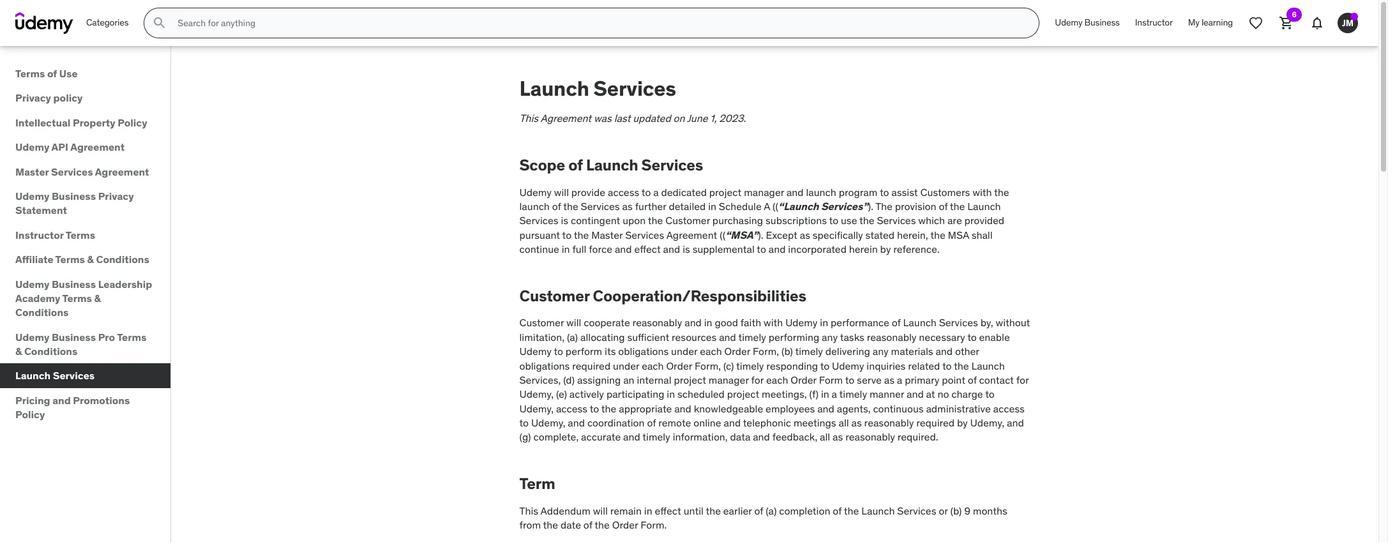Task type: vqa. For each thing, say whether or not it's contained in the screenshot.
Udemy Business's Udemy
yes



Task type: describe. For each thing, give the bounding box(es) containing it.
program
[[839, 186, 878, 198]]

1 vertical spatial any
[[873, 345, 889, 358]]

provided
[[965, 214, 1005, 227]]

and down knowledgeable
[[724, 417, 741, 429]]

1 vertical spatial project
[[674, 374, 707, 386]]

meetings,
[[762, 388, 807, 401]]

the down other
[[954, 359, 970, 372]]

(b) inside this addendum will remain in effect until the earlier of (a) completion of the launch services or (b) 9 months from the date of the order form.
[[951, 504, 962, 517]]

udemy business leadership academy terms & conditions
[[15, 278, 152, 319]]

contact
[[980, 374, 1014, 386]]

and up complete,
[[568, 417, 585, 429]]

launch inside ). the provision of the launch services is contingent upon the customer purchasing subscriptions to use the services which are provided pursuant to the master services agreement ((
[[968, 200, 1001, 213]]

launch services link
[[0, 364, 171, 388]]

to up the
[[880, 186, 890, 198]]

meetings
[[794, 417, 837, 429]]

in inside this addendum will remain in effect until the earlier of (a) completion of the launch services or (b) 9 months from the date of the order form.
[[644, 504, 653, 517]]

tasks
[[840, 331, 865, 344]]

enable
[[980, 331, 1010, 344]]

my learning
[[1189, 17, 1234, 28]]

(a) inside customer will cooperate reasonably and in good faith with udemy in performance of launch services by, without limitation, (a) allocating sufficient resources and timely performing any tasks reasonably necessary to enable udemy to perform its obligations under each order form, (b) timely delivering any materials and other obligations required under each order form, (c) timely responding to udemy inquiries related to the launch services, (d) assigning an internal project manager for each order form to serve as a primary point of contact for udemy, (e) actively participating in scheduled project meetings, (f) in a timely manner and at no charge to udemy, access to the appropriate and knowledgeable employees and agents, continuous administrative access to udemy, and coordination of remote online and telephonic meetings all as reasonably required by udemy, and (g) complete, accurate and timely information, data and feedback, all as reasonably required.
[[567, 331, 578, 344]]

terms up privacy policy
[[15, 67, 45, 80]]

primary
[[905, 374, 940, 386]]

and down telephonic
[[753, 431, 770, 444]]

business for udemy business
[[1085, 17, 1120, 28]]

0 horizontal spatial launch
[[520, 200, 550, 213]]

and down good
[[719, 331, 737, 344]]

services up pursuant
[[520, 214, 559, 227]]

a inside udemy will provide access to a dedicated project manager and launch program to assist customers with the launch of the services as further detailed in schedule a ((
[[654, 186, 659, 198]]

and down coordination
[[624, 431, 641, 444]]

of up "materials"
[[892, 316, 901, 329]]

sufficient
[[628, 331, 670, 344]]

(b) inside customer will cooperate reasonably and in good faith with udemy in performance of launch services by, without limitation, (a) allocating sufficient resources and timely performing any tasks reasonably necessary to enable udemy to perform its obligations under each order form, (b) timely delivering any materials and other obligations required under each order form, (c) timely responding to udemy inquiries related to the launch services, (d) assigning an internal project manager for each order form to serve as a primary point of contact for udemy, (e) actively participating in scheduled project meetings, (f) in a timely manner and at no charge to udemy, access to the appropriate and knowledgeable employees and agents, continuous administrative access to udemy, and coordination of remote online and telephonic meetings all as reasonably required by udemy, and (g) complete, accurate and timely information, data and feedback, all as reasonably required.
[[782, 345, 793, 358]]

customer for will
[[520, 316, 564, 329]]

leadership
[[98, 278, 152, 290]]

0 horizontal spatial any
[[822, 331, 838, 344]]

perform
[[566, 345, 603, 358]]

and down necessary
[[936, 345, 953, 358]]

and down contact
[[1007, 417, 1025, 429]]

to up other
[[968, 331, 977, 344]]

affiliate terms & conditions link
[[0, 247, 171, 272]]

the up coordination
[[602, 402, 617, 415]]

pursuant
[[520, 229, 560, 241]]

reasonably down agents,
[[846, 431, 896, 444]]

without
[[996, 316, 1031, 329]]

business for udemy business leadership academy terms & conditions
[[52, 278, 96, 290]]

actively
[[570, 388, 604, 401]]

2 horizontal spatial access
[[994, 402, 1025, 415]]

1 vertical spatial obligations
[[520, 359, 570, 372]]

of up charge
[[968, 374, 977, 386]]

1 vertical spatial all
[[820, 431, 831, 444]]

and inside the pricing and promotions policy
[[52, 394, 71, 407]]

1 horizontal spatial &
[[87, 253, 94, 266]]

terms of use
[[15, 67, 78, 80]]

cooperation/responsibilities
[[593, 286, 807, 306]]

to up (g)
[[520, 417, 529, 429]]

services up 'this agreement was last updated on june 1, 2023.'
[[594, 75, 677, 102]]

customers
[[921, 186, 971, 198]]

udemy for udemy api agreement
[[15, 141, 49, 153]]

last
[[614, 112, 631, 125]]

submit search image
[[152, 15, 168, 31]]

services inside this addendum will remain in effect until the earlier of (a) completion of the launch services or (b) 9 months from the date of the order form.
[[898, 504, 937, 517]]

services down udemy api agreement
[[51, 165, 93, 178]]

provision
[[895, 200, 937, 213]]

2 for from the left
[[1017, 374, 1029, 386]]

terms up 'affiliate terms & conditions'
[[66, 229, 95, 241]]

services,
[[520, 374, 561, 386]]

of inside udemy will provide access to a dedicated project manager and launch program to assist customers with the launch of the services as further detailed in schedule a ((
[[552, 200, 561, 213]]

to down contact
[[986, 388, 995, 401]]

as up manner
[[885, 374, 895, 386]]

udemy will provide access to a dedicated project manager and launch program to assist customers with the launch of the services as further detailed in schedule a ((
[[520, 186, 1010, 213]]

remote
[[659, 417, 691, 429]]

2 horizontal spatial a
[[897, 374, 903, 386]]

of inside ). the provision of the launch services is contingent upon the customer purchasing subscriptions to use the services which are provided pursuant to the master services agreement ((
[[939, 200, 948, 213]]

services down the
[[877, 214, 916, 227]]

1 horizontal spatial under
[[671, 345, 698, 358]]

pricing
[[15, 394, 50, 407]]

0 horizontal spatial access
[[556, 402, 588, 415]]

instructor link
[[1128, 8, 1181, 38]]

the inside ). except as specifically stated herein, the msa shall continue in full force and effect and is supplemental to and incorporated herein by reference.
[[931, 229, 946, 241]]

(( for a
[[773, 200, 779, 213]]

to down 'actively'
[[590, 402, 599, 415]]

telephonic
[[743, 417, 792, 429]]

and down 'detailed'
[[663, 243, 681, 256]]

timely right (c)
[[737, 359, 764, 372]]

remain
[[611, 504, 642, 517]]

this agreement was last updated on june 1, 2023.
[[520, 112, 746, 125]]

in inside ). except as specifically stated herein, the msa shall continue in full force and effect and is supplemental to and incorporated herein by reference.
[[562, 243, 570, 256]]

). for the
[[868, 200, 874, 213]]

the down provide
[[564, 200, 579, 213]]

by,
[[981, 316, 994, 329]]

provide
[[572, 186, 606, 198]]

2 vertical spatial project
[[727, 388, 760, 401]]

instructor terms link
[[0, 223, 171, 247]]

terms inside udemy business leadership academy terms & conditions
[[62, 292, 92, 305]]

and up resources
[[685, 316, 702, 329]]

resources
[[672, 331, 717, 344]]

information,
[[673, 431, 728, 444]]

pro
[[98, 331, 115, 344]]

the right date
[[595, 519, 610, 532]]

continue
[[520, 243, 560, 256]]

1 horizontal spatial each
[[700, 345, 722, 358]]

timely down remote
[[643, 431, 671, 444]]

(( for agreement
[[720, 229, 726, 241]]

reasonably up "materials"
[[867, 331, 917, 344]]

my
[[1189, 17, 1200, 28]]

participating
[[607, 388, 665, 401]]

0 vertical spatial conditions
[[96, 253, 149, 266]]

"launch
[[779, 200, 819, 213]]

manner
[[870, 388, 905, 401]]

0 vertical spatial all
[[839, 417, 849, 429]]

Search for anything text field
[[175, 12, 1024, 34]]

schedule
[[719, 200, 762, 213]]

feedback,
[[773, 431, 818, 444]]

in down internal
[[667, 388, 675, 401]]

at
[[927, 388, 936, 401]]

of left use
[[47, 67, 57, 80]]

internal
[[637, 374, 672, 386]]

data
[[731, 431, 751, 444]]

shall
[[972, 229, 993, 241]]

affiliate terms & conditions
[[15, 253, 149, 266]]

the right completion
[[844, 504, 859, 517]]

to right form at the bottom right of the page
[[846, 374, 855, 386]]

services down upon
[[626, 229, 665, 241]]

0 horizontal spatial form,
[[695, 359, 721, 372]]

upon
[[623, 214, 646, 227]]

this for this agreement was last updated on june 1, 2023.
[[520, 112, 539, 125]]

udemy image
[[15, 12, 73, 34]]

knowledgeable
[[694, 402, 764, 415]]

in left good
[[704, 316, 713, 329]]

form.
[[641, 519, 667, 532]]

incorporated
[[789, 243, 847, 256]]

). for except
[[758, 229, 764, 241]]

of down appropriate
[[647, 417, 656, 429]]

good
[[715, 316, 738, 329]]

of right completion
[[833, 504, 842, 517]]

herein,
[[898, 229, 929, 241]]

dedicated
[[662, 186, 707, 198]]

to up form at the bottom right of the page
[[821, 359, 830, 372]]

full
[[573, 243, 587, 256]]

in right (f) in the bottom right of the page
[[821, 388, 830, 401]]

specifically
[[813, 229, 864, 241]]

to up further
[[642, 186, 651, 198]]

agreement left was in the left of the page
[[541, 112, 592, 125]]

academy
[[15, 292, 60, 305]]

"launch services"
[[779, 200, 868, 213]]

earlier
[[724, 504, 752, 517]]

instructor for instructor terms
[[15, 229, 64, 241]]

its
[[605, 345, 616, 358]]

force
[[589, 243, 613, 256]]

order inside this addendum will remain in effect until the earlier of (a) completion of the launch services or (b) 9 months from the date of the order form.
[[612, 519, 638, 532]]

addendum
[[541, 504, 591, 517]]

the up the full
[[574, 229, 589, 241]]

shopping cart with 6 items image
[[1280, 15, 1295, 31]]

services inside udemy will provide access to a dedicated project manager and launch program to assist customers with the launch of the services as further detailed in schedule a ((
[[581, 200, 620, 213]]

date
[[561, 519, 581, 532]]

1 vertical spatial each
[[642, 359, 664, 372]]

order up (c)
[[725, 345, 751, 358]]

categories
[[86, 17, 129, 28]]

9
[[965, 504, 971, 517]]

0 vertical spatial launch services
[[520, 75, 677, 102]]

on
[[674, 112, 685, 125]]

timely up agents,
[[840, 388, 868, 401]]

customer inside ). the provision of the launch services is contingent upon the customer purchasing subscriptions to use the services which are provided pursuant to the master services agreement ((
[[666, 214, 710, 227]]

to down limitation,
[[554, 345, 563, 358]]

manager inside customer will cooperate reasonably and in good faith with udemy in performance of launch services by, without limitation, (a) allocating sufficient resources and timely performing any tasks reasonably necessary to enable udemy to perform its obligations under each order form, (b) timely delivering any materials and other obligations required under each order form, (c) timely responding to udemy inquiries related to the launch services, (d) assigning an internal project manager for each order form to serve as a primary point of contact for udemy, (e) actively participating in scheduled project meetings, (f) in a timely manner and at no charge to udemy, access to the appropriate and knowledgeable employees and agents, continuous administrative access to udemy, and coordination of remote online and telephonic meetings all as reasonably required by udemy, and (g) complete, accurate and timely information, data and feedback, all as reasonably required.
[[709, 374, 749, 386]]

agreement inside ). the provision of the launch services is contingent upon the customer purchasing subscriptions to use the services which are provided pursuant to the master services agreement ((
[[667, 229, 718, 241]]

0 horizontal spatial required
[[573, 359, 611, 372]]

reasonably up sufficient on the left of the page
[[633, 316, 683, 329]]

policy
[[53, 92, 83, 104]]

launch inside this addendum will remain in effect until the earlier of (a) completion of the launch services or (b) 9 months from the date of the order form.
[[862, 504, 895, 517]]

with inside udemy will provide access to a dedicated project manager and launch program to assist customers with the launch of the services as further detailed in schedule a ((
[[973, 186, 992, 198]]

customer cooperation/responsibilities
[[520, 286, 807, 306]]

as down agents,
[[852, 417, 862, 429]]

intellectual property policy
[[15, 116, 147, 129]]



Task type: locate. For each thing, give the bounding box(es) containing it.
0 horizontal spatial for
[[752, 374, 764, 386]]

the right use
[[860, 214, 875, 227]]

(a) up perform
[[567, 331, 578, 344]]

scope
[[520, 155, 565, 175]]

of right date
[[584, 519, 593, 532]]

(f)
[[810, 388, 819, 401]]

2 vertical spatial &
[[15, 345, 22, 358]]

an
[[624, 374, 635, 386]]

to inside ). except as specifically stated herein, the msa shall continue in full force and effect and is supplemental to and incorporated herein by reference.
[[757, 243, 767, 256]]

stated
[[866, 229, 895, 241]]

which
[[919, 214, 946, 227]]

0 horizontal spatial &
[[15, 345, 22, 358]]

0 vertical spatial launch
[[807, 186, 837, 198]]

wishlist image
[[1249, 15, 1264, 31]]

customer inside customer will cooperate reasonably and in good faith with udemy in performance of launch services by, without limitation, (a) allocating sufficient resources and timely performing any tasks reasonably necessary to enable udemy to perform its obligations under each order form, (b) timely delivering any materials and other obligations required under each order form, (c) timely responding to udemy inquiries related to the launch services, (d) assigning an internal project manager for each order form to serve as a primary point of contact for udemy, (e) actively participating in scheduled project meetings, (f) in a timely manner and at no charge to udemy, access to the appropriate and knowledgeable employees and agents, continuous administrative access to udemy, and coordination of remote online and telephonic meetings all as reasonably required by udemy, and (g) complete, accurate and timely information, data and feedback, all as reasonably required.
[[520, 316, 564, 329]]

1 horizontal spatial ).
[[868, 200, 874, 213]]

udemy for udemy will provide access to a dedicated project manager and launch program to assist customers with the launch of the services as further detailed in schedule a ((
[[520, 186, 552, 198]]

0 vertical spatial with
[[973, 186, 992, 198]]

0 horizontal spatial all
[[820, 431, 831, 444]]

privacy
[[15, 92, 51, 104], [98, 190, 134, 202]]

conditions down academy
[[15, 306, 69, 319]]

instructor left the my
[[1136, 17, 1173, 28]]

1 horizontal spatial (b)
[[951, 504, 962, 517]]

1 horizontal spatial obligations
[[619, 345, 669, 358]]

1 vertical spatial (a)
[[766, 504, 777, 517]]

udemy inside udemy business pro terms & conditions
[[15, 331, 49, 344]]

each up 'meetings,'
[[767, 374, 789, 386]]

will up perform
[[567, 316, 582, 329]]

0 horizontal spatial (b)
[[782, 345, 793, 358]]

0 vertical spatial a
[[654, 186, 659, 198]]

0 vertical spatial (b)
[[782, 345, 793, 358]]

udemy api agreement link
[[0, 135, 171, 159]]

as down subscriptions
[[800, 229, 811, 241]]

agents,
[[837, 402, 871, 415]]

1 vertical spatial manager
[[709, 374, 749, 386]]

business inside udemy business leadership academy terms & conditions
[[52, 278, 96, 290]]

0 vertical spatial obligations
[[619, 345, 669, 358]]

(( inside udemy will provide access to a dedicated project manager and launch program to assist customers with the launch of the services as further detailed in schedule a ((
[[773, 200, 779, 213]]

). inside ). the provision of the launch services is contingent upon the customer purchasing subscriptions to use the services which are provided pursuant to the master services agreement ((
[[868, 200, 874, 213]]

master services agreement link
[[0, 159, 171, 184]]

(g)
[[520, 431, 531, 444]]

access down 'scope of launch services' on the top of page
[[608, 186, 640, 198]]

from
[[520, 519, 541, 532]]

updated
[[633, 112, 671, 125]]

assigning
[[578, 374, 621, 386]]

terms inside udemy business pro terms & conditions
[[117, 331, 147, 344]]

the down further
[[648, 214, 663, 227]]

and inside udemy will provide access to a dedicated project manager and launch program to assist customers with the launch of the services as further detailed in schedule a ((
[[787, 186, 804, 198]]

the left date
[[543, 519, 558, 532]]

privacy inside udemy business privacy statement
[[98, 190, 134, 202]]

the up the provided at the top of page
[[995, 186, 1010, 198]]

assist
[[892, 186, 918, 198]]

instructor terms
[[15, 229, 95, 241]]

udemy inside udemy will provide access to a dedicated project manager and launch program to assist customers with the launch of the services as further detailed in schedule a ((
[[520, 186, 552, 198]]

0 vertical spatial will
[[554, 186, 569, 198]]

will for (a)
[[567, 316, 582, 329]]

0 vertical spatial privacy
[[15, 92, 51, 104]]

business left pro
[[52, 331, 96, 344]]

effect up form.
[[655, 504, 682, 517]]

will inside customer will cooperate reasonably and in good faith with udemy in performance of launch services by, without limitation, (a) allocating sufficient resources and timely performing any tasks reasonably necessary to enable udemy to perform its obligations under each order form, (b) timely delivering any materials and other obligations required under each order form, (c) timely responding to udemy inquiries related to the launch services, (d) assigning an internal project manager for each order form to serve as a primary point of contact for udemy, (e) actively participating in scheduled project meetings, (f) in a timely manner and at no charge to udemy, access to the appropriate and knowledgeable employees and agents, continuous administrative access to udemy, and coordination of remote online and telephonic meetings all as reasonably required by udemy, and (g) complete, accurate and timely information, data and feedback, all as reasonably required.
[[567, 316, 582, 329]]

privacy down master services agreement link
[[98, 190, 134, 202]]

0 vertical spatial under
[[671, 345, 698, 358]]

manager down (c)
[[709, 374, 749, 386]]

project up knowledgeable
[[727, 388, 760, 401]]

to down "msa"
[[757, 243, 767, 256]]

master up force
[[592, 229, 623, 241]]

1 vertical spatial privacy
[[98, 190, 134, 202]]

0 vertical spatial &
[[87, 253, 94, 266]]

conditions
[[96, 253, 149, 266], [15, 306, 69, 319], [24, 345, 78, 358]]

and up remote
[[675, 402, 692, 415]]

1 this from the top
[[520, 112, 539, 125]]

agreement down udemy api agreement link
[[95, 165, 149, 178]]

1 horizontal spatial launch
[[807, 186, 837, 198]]

policy right property
[[118, 116, 147, 129]]

of right earlier
[[755, 504, 764, 517]]

by down administrative
[[958, 417, 968, 429]]

business left instructor link
[[1085, 17, 1120, 28]]

1 vertical spatial launch services
[[15, 370, 95, 382]]

with right faith
[[764, 316, 783, 329]]

master inside ). the provision of the launch services is contingent upon the customer purchasing subscriptions to use the services which are provided pursuant to the master services agreement ((
[[592, 229, 623, 241]]

are
[[948, 214, 963, 227]]

a up further
[[654, 186, 659, 198]]

1 vertical spatial ((
[[720, 229, 726, 241]]

services up contingent
[[581, 200, 620, 213]]

1 vertical spatial master
[[592, 229, 623, 241]]

1 horizontal spatial instructor
[[1136, 17, 1173, 28]]

will inside this addendum will remain in effect until the earlier of (a) completion of the launch services or (b) 9 months from the date of the order form.
[[593, 504, 608, 517]]

). inside ). except as specifically stated herein, the msa shall continue in full force and effect and is supplemental to and incorporated herein by reference.
[[758, 229, 764, 241]]

until
[[684, 504, 704, 517]]

customer will cooperate reasonably and in good faith with udemy in performance of launch services by, without limitation, (a) allocating sufficient resources and timely performing any tasks reasonably necessary to enable udemy to perform its obligations under each order form, (b) timely delivering any materials and other obligations required under each order form, (c) timely responding to udemy inquiries related to the launch services, (d) assigning an internal project manager for each order form to serve as a primary point of contact for udemy, (e) actively participating in scheduled project meetings, (f) in a timely manner and at no charge to udemy, access to the appropriate and knowledgeable employees and agents, continuous administrative access to udemy, and coordination of remote online and telephonic meetings all as reasonably required by udemy, and (g) complete, accurate and timely information, data and feedback, all as reasonably required.
[[520, 316, 1031, 444]]

services inside customer will cooperate reasonably and in good faith with udemy in performance of launch services by, without limitation, (a) allocating sufficient resources and timely performing any tasks reasonably necessary to enable udemy to perform its obligations under each order form, (b) timely delivering any materials and other obligations required under each order form, (c) timely responding to udemy inquiries related to the launch services, (d) assigning an internal project manager for each order form to serve as a primary point of contact for udemy, (e) actively participating in scheduled project meetings, (f) in a timely manner and at no charge to udemy, access to the appropriate and knowledgeable employees and agents, continuous administrative access to udemy, and coordination of remote online and telephonic meetings all as reasonably required by udemy, and (g) complete, accurate and timely information, data and feedback, all as reasonably required.
[[940, 316, 979, 329]]

1 horizontal spatial is
[[683, 243, 690, 256]]

a
[[764, 200, 771, 213]]

and down the except
[[769, 243, 786, 256]]

cooperate
[[584, 316, 630, 329]]

access down contact
[[994, 402, 1025, 415]]

1 horizontal spatial privacy
[[98, 190, 134, 202]]

& down instructor terms link
[[87, 253, 94, 266]]

0 horizontal spatial each
[[642, 359, 664, 372]]

udemy
[[1056, 17, 1083, 28], [15, 141, 49, 153], [520, 186, 552, 198], [15, 190, 49, 202], [15, 278, 49, 290], [786, 316, 818, 329], [15, 331, 49, 344], [520, 345, 552, 358], [832, 359, 865, 372]]

1 vertical spatial ).
[[758, 229, 764, 241]]

(( inside ). the provision of the launch services is contingent upon the customer purchasing subscriptions to use the services which are provided pursuant to the master services agreement ((
[[720, 229, 726, 241]]

1 horizontal spatial with
[[973, 186, 992, 198]]

statement
[[15, 204, 67, 217]]

to up the specifically
[[830, 214, 839, 227]]

1 vertical spatial &
[[94, 292, 101, 305]]

in left "performance"
[[821, 316, 829, 329]]

all down meetings
[[820, 431, 831, 444]]

0 vertical spatial customer
[[666, 214, 710, 227]]

will inside udemy will provide access to a dedicated project manager and launch program to assist customers with the launch of the services as further detailed in schedule a ((
[[554, 186, 569, 198]]

). left the except
[[758, 229, 764, 241]]

point
[[942, 374, 966, 386]]

1 vertical spatial (b)
[[951, 504, 962, 517]]

1 vertical spatial effect
[[655, 504, 682, 517]]

order up internal
[[667, 359, 693, 372]]

0 vertical spatial by
[[881, 243, 891, 256]]

by inside customer will cooperate reasonably and in good faith with udemy in performance of launch services by, without limitation, (a) allocating sufficient resources and timely performing any tasks reasonably necessary to enable udemy to perform its obligations under each order form, (b) timely delivering any materials and other obligations required under each order form, (c) timely responding to udemy inquiries related to the launch services, (d) assigning an internal project manager for each order form to serve as a primary point of contact for udemy, (e) actively participating in scheduled project meetings, (f) in a timely manner and at no charge to udemy, access to the appropriate and knowledgeable employees and agents, continuous administrative access to udemy, and coordination of remote online and telephonic meetings all as reasonably required by udemy, and (g) complete, accurate and timely information, data and feedback, all as reasonably required.
[[958, 417, 968, 429]]

and up "launch
[[787, 186, 804, 198]]

to right pursuant
[[563, 229, 572, 241]]

policy
[[118, 116, 147, 129], [15, 408, 45, 421]]

0 vertical spatial is
[[561, 214, 569, 227]]

reasonably down continuous
[[865, 417, 914, 429]]

0 horizontal spatial privacy
[[15, 92, 51, 104]]

1 horizontal spatial launch services
[[520, 75, 677, 102]]

performance
[[831, 316, 890, 329]]

promotions
[[73, 394, 130, 407]]

in left the full
[[562, 243, 570, 256]]

1 horizontal spatial a
[[832, 388, 838, 401]]

services up necessary
[[940, 316, 979, 329]]

terms down "instructor terms"
[[55, 253, 85, 266]]

0 vertical spatial manager
[[744, 186, 785, 198]]

(a) inside this addendum will remain in effect until the earlier of (a) completion of the launch services or (b) 9 months from the date of the order form.
[[766, 504, 777, 517]]

"msa"
[[726, 229, 758, 241]]

as inside udemy will provide access to a dedicated project manager and launch program to assist customers with the launch of the services as further detailed in schedule a ((
[[623, 200, 633, 213]]

of up provide
[[569, 155, 583, 175]]

(( up supplemental
[[720, 229, 726, 241]]

policy inside 'link'
[[118, 116, 147, 129]]

1 horizontal spatial ((
[[773, 200, 779, 213]]

0 vertical spatial ((
[[773, 200, 779, 213]]

will for of
[[554, 186, 569, 198]]

allocating
[[581, 331, 625, 344]]

). left the
[[868, 200, 874, 213]]

project inside udemy will provide access to a dedicated project manager and launch program to assist customers with the launch of the services as further detailed in schedule a ((
[[710, 186, 742, 198]]

is inside ). the provision of the launch services is contingent upon the customer purchasing subscriptions to use the services which are provided pursuant to the master services agreement ((
[[561, 214, 569, 227]]

scheduled
[[678, 388, 725, 401]]

0 vertical spatial policy
[[118, 116, 147, 129]]

1 horizontal spatial form,
[[753, 345, 779, 358]]

(( right the "a"
[[773, 200, 779, 213]]

intellectual property policy link
[[0, 110, 171, 135]]

manager inside udemy will provide access to a dedicated project manager and launch program to assist customers with the launch of the services as further detailed in schedule a ((
[[744, 186, 785, 198]]

timely down faith
[[739, 331, 767, 344]]

business inside udemy business privacy statement
[[52, 190, 96, 202]]

order up (f) in the bottom right of the page
[[791, 374, 817, 386]]

services up the pricing and promotions policy
[[53, 370, 95, 382]]

0 horizontal spatial with
[[764, 316, 783, 329]]

access
[[608, 186, 640, 198], [556, 402, 588, 415], [994, 402, 1025, 415]]

will left provide
[[554, 186, 569, 198]]

services left or
[[898, 504, 937, 517]]

2 vertical spatial each
[[767, 374, 789, 386]]

further
[[635, 200, 667, 213]]

notifications image
[[1310, 15, 1326, 31]]

0 vertical spatial any
[[822, 331, 838, 344]]

employees
[[766, 402, 815, 415]]

the right until
[[706, 504, 721, 517]]

use
[[841, 214, 858, 227]]

each up internal
[[642, 359, 664, 372]]

by inside ). except as specifically stated herein, the msa shall continue in full force and effect and is supplemental to and incorporated herein by reference.
[[881, 243, 891, 256]]

2 this from the top
[[520, 504, 539, 517]]

udemy for udemy business leadership academy terms & conditions
[[15, 278, 49, 290]]

and right pricing
[[52, 394, 71, 407]]

required
[[573, 359, 611, 372], [917, 417, 955, 429]]

form, up responding
[[753, 345, 779, 358]]

0 vertical spatial each
[[700, 345, 722, 358]]

access down (e)
[[556, 402, 588, 415]]

detailed
[[669, 200, 706, 213]]

this addendum will remain in effect until the earlier of (a) completion of the launch services or (b) 9 months from the date of the order form.
[[520, 504, 1008, 532]]

terms right pro
[[117, 331, 147, 344]]

1 vertical spatial under
[[613, 359, 640, 372]]

2 horizontal spatial &
[[94, 292, 101, 305]]

& inside udemy business leadership academy terms & conditions
[[94, 292, 101, 305]]

1 vertical spatial conditions
[[15, 306, 69, 319]]

to up point
[[943, 359, 952, 372]]

0 horizontal spatial policy
[[15, 408, 45, 421]]

subscriptions
[[766, 214, 827, 227]]

and up meetings
[[818, 402, 835, 415]]

launch up pursuant
[[520, 200, 550, 213]]

materials
[[892, 345, 934, 358]]

0 horizontal spatial master
[[15, 165, 49, 178]]

scope of launch services
[[520, 155, 704, 175]]

any up inquiries
[[873, 345, 889, 358]]

as up upon
[[623, 200, 633, 213]]

0 vertical spatial (a)
[[567, 331, 578, 344]]

services up dedicated at top
[[642, 155, 704, 175]]

1 horizontal spatial for
[[1017, 374, 1029, 386]]

udemy business pro terms & conditions link
[[0, 325, 171, 364]]

1 vertical spatial is
[[683, 243, 690, 256]]

1 vertical spatial required
[[917, 417, 955, 429]]

1 vertical spatial a
[[897, 374, 903, 386]]

(e)
[[556, 388, 567, 401]]

manager up the "a"
[[744, 186, 785, 198]]

supplemental
[[693, 243, 755, 256]]

as
[[623, 200, 633, 213], [800, 229, 811, 241], [885, 374, 895, 386], [852, 417, 862, 429], [833, 431, 843, 444]]

1 horizontal spatial all
[[839, 417, 849, 429]]

1 for from the left
[[752, 374, 764, 386]]

0 horizontal spatial instructor
[[15, 229, 64, 241]]

udemy for udemy business pro terms & conditions
[[15, 331, 49, 344]]

1 vertical spatial with
[[764, 316, 783, 329]]

0 horizontal spatial ((
[[720, 229, 726, 241]]

1 horizontal spatial required
[[917, 417, 955, 429]]

business for udemy business privacy statement
[[52, 190, 96, 202]]

agreement down property
[[70, 141, 125, 153]]

required up "required."
[[917, 417, 955, 429]]

responding
[[767, 359, 818, 372]]

1 horizontal spatial by
[[958, 417, 968, 429]]

1 horizontal spatial policy
[[118, 116, 147, 129]]

udemy inside udemy business leadership academy terms & conditions
[[15, 278, 49, 290]]

other
[[956, 345, 980, 358]]

any
[[822, 331, 838, 344], [873, 345, 889, 358]]

term
[[520, 474, 556, 494]]

in inside udemy will provide access to a dedicated project manager and launch program to assist customers with the launch of the services as further detailed in schedule a ((
[[709, 200, 717, 213]]

udemy,
[[520, 388, 554, 401], [520, 402, 554, 415], [531, 417, 566, 429], [971, 417, 1005, 429]]

effect inside this addendum will remain in effect until the earlier of (a) completion of the launch services or (b) 9 months from the date of the order form.
[[655, 504, 682, 517]]

manager
[[744, 186, 785, 198], [709, 374, 749, 386]]

master up statement
[[15, 165, 49, 178]]

0 vertical spatial form,
[[753, 345, 779, 358]]

conditions inside udemy business pro terms & conditions
[[24, 345, 78, 358]]

0 horizontal spatial by
[[881, 243, 891, 256]]

months
[[974, 504, 1008, 517]]

a
[[654, 186, 659, 198], [897, 374, 903, 386], [832, 388, 838, 401]]

contingent
[[571, 214, 621, 227]]

as down meetings
[[833, 431, 843, 444]]

reference.
[[894, 243, 940, 256]]

udemy for udemy business
[[1056, 17, 1083, 28]]

timely down 'performing'
[[796, 345, 823, 358]]

2023.
[[720, 112, 746, 125]]

privacy up intellectual
[[15, 92, 51, 104]]

services"
[[822, 200, 868, 213]]

form,
[[753, 345, 779, 358], [695, 359, 721, 372]]

instructor for instructor
[[1136, 17, 1173, 28]]

1 vertical spatial launch
[[520, 200, 550, 213]]

a up manner
[[897, 374, 903, 386]]

this for this addendum will remain in effect until the earlier of (a) completion of the launch services or (b) 9 months from the date of the order form.
[[520, 504, 539, 517]]

conditions inside udemy business leadership academy terms & conditions
[[15, 306, 69, 319]]

of
[[47, 67, 57, 80], [569, 155, 583, 175], [552, 200, 561, 213], [939, 200, 948, 213], [892, 316, 901, 329], [968, 374, 977, 386], [647, 417, 656, 429], [755, 504, 764, 517], [833, 504, 842, 517], [584, 519, 593, 532]]

required.
[[898, 431, 939, 444]]

services
[[594, 75, 677, 102], [642, 155, 704, 175], [51, 165, 93, 178], [581, 200, 620, 213], [520, 214, 559, 227], [877, 214, 916, 227], [626, 229, 665, 241], [940, 316, 979, 329], [53, 370, 95, 382], [898, 504, 937, 517]]

access inside udemy will provide access to a dedicated project manager and launch program to assist customers with the launch of the services as further detailed in schedule a ((
[[608, 186, 640, 198]]

is inside ). except as specifically stated herein, the msa shall continue in full force and effect and is supplemental to and incorporated herein by reference.
[[683, 243, 690, 256]]

the up are
[[951, 200, 966, 213]]

1 horizontal spatial any
[[873, 345, 889, 358]]

& inside udemy business pro terms & conditions
[[15, 345, 22, 358]]

(a) left completion
[[766, 504, 777, 517]]

1 vertical spatial by
[[958, 417, 968, 429]]

effect down upon
[[635, 243, 661, 256]]

2 horizontal spatial each
[[767, 374, 789, 386]]

0 horizontal spatial is
[[561, 214, 569, 227]]

1 horizontal spatial master
[[592, 229, 623, 241]]

udemy for udemy business privacy statement
[[15, 190, 49, 202]]

or
[[939, 504, 948, 517]]

online
[[694, 417, 722, 429]]

the
[[876, 200, 893, 213]]

launch services up pricing
[[15, 370, 95, 382]]

0 vertical spatial required
[[573, 359, 611, 372]]

1 vertical spatial will
[[567, 316, 582, 329]]

with inside customer will cooperate reasonably and in good faith with udemy in performance of launch services by, without limitation, (a) allocating sufficient resources and timely performing any tasks reasonably necessary to enable udemy to perform its obligations under each order form, (b) timely delivering any materials and other obligations required under each order form, (c) timely responding to udemy inquiries related to the launch services, (d) assigning an internal project manager for each order form to serve as a primary point of contact for udemy, (e) actively participating in scheduled project meetings, (f) in a timely manner and at no charge to udemy, access to the appropriate and knowledgeable employees and agents, continuous administrative access to udemy, and coordination of remote online and telephonic meetings all as reasonably required by udemy, and (g) complete, accurate and timely information, data and feedback, all as reasonably required.
[[764, 316, 783, 329]]

business for udemy business pro terms & conditions
[[52, 331, 96, 344]]

2 vertical spatial customer
[[520, 316, 564, 329]]

udemy inside udemy business privacy statement
[[15, 190, 49, 202]]

customer for cooperation/responsibilities
[[520, 286, 590, 306]]

as inside ). except as specifically stated herein, the msa shall continue in full force and effect and is supplemental to and incorporated herein by reference.
[[800, 229, 811, 241]]

0 vertical spatial ).
[[868, 200, 874, 213]]

0 horizontal spatial (a)
[[567, 331, 578, 344]]

policy inside the pricing and promotions policy
[[15, 408, 45, 421]]

1 horizontal spatial (a)
[[766, 504, 777, 517]]

0 vertical spatial effect
[[635, 243, 661, 256]]

pricing and promotions policy link
[[0, 388, 171, 427]]

for
[[752, 374, 764, 386], [1017, 374, 1029, 386]]

1 vertical spatial this
[[520, 504, 539, 517]]

order down remain
[[612, 519, 638, 532]]

my learning link
[[1181, 8, 1241, 38]]

was
[[594, 112, 612, 125]]

0 vertical spatial project
[[710, 186, 742, 198]]

herein
[[850, 243, 878, 256]]

this inside this addendum will remain in effect until the earlier of (a) completion of the launch services or (b) 9 months from the date of the order form.
[[520, 504, 539, 517]]

faith
[[741, 316, 762, 329]]

you have alerts image
[[1351, 13, 1359, 20]]

and left at
[[907, 388, 924, 401]]

and right force
[[615, 243, 632, 256]]

complete,
[[534, 431, 579, 444]]

will
[[554, 186, 569, 198], [567, 316, 582, 329], [593, 504, 608, 517]]

0 horizontal spatial launch services
[[15, 370, 95, 382]]

business inside udemy business pro terms & conditions
[[52, 331, 96, 344]]

privacy policy link
[[0, 86, 171, 110]]

limitation,
[[520, 331, 565, 344]]

0 horizontal spatial a
[[654, 186, 659, 198]]

effect inside ). except as specifically stated herein, the msa shall continue in full force and effect and is supplemental to and incorporated herein by reference.
[[635, 243, 661, 256]]

to
[[642, 186, 651, 198], [880, 186, 890, 198], [830, 214, 839, 227], [563, 229, 572, 241], [757, 243, 767, 256], [968, 331, 977, 344], [554, 345, 563, 358], [821, 359, 830, 372], [943, 359, 952, 372], [846, 374, 855, 386], [986, 388, 995, 401], [590, 402, 599, 415], [520, 417, 529, 429]]

timely
[[739, 331, 767, 344], [796, 345, 823, 358], [737, 359, 764, 372], [840, 388, 868, 401], [643, 431, 671, 444]]

0 horizontal spatial under
[[613, 359, 640, 372]]

this up from
[[520, 504, 539, 517]]

business down 'affiliate terms & conditions'
[[52, 278, 96, 290]]

2 vertical spatial conditions
[[24, 345, 78, 358]]



